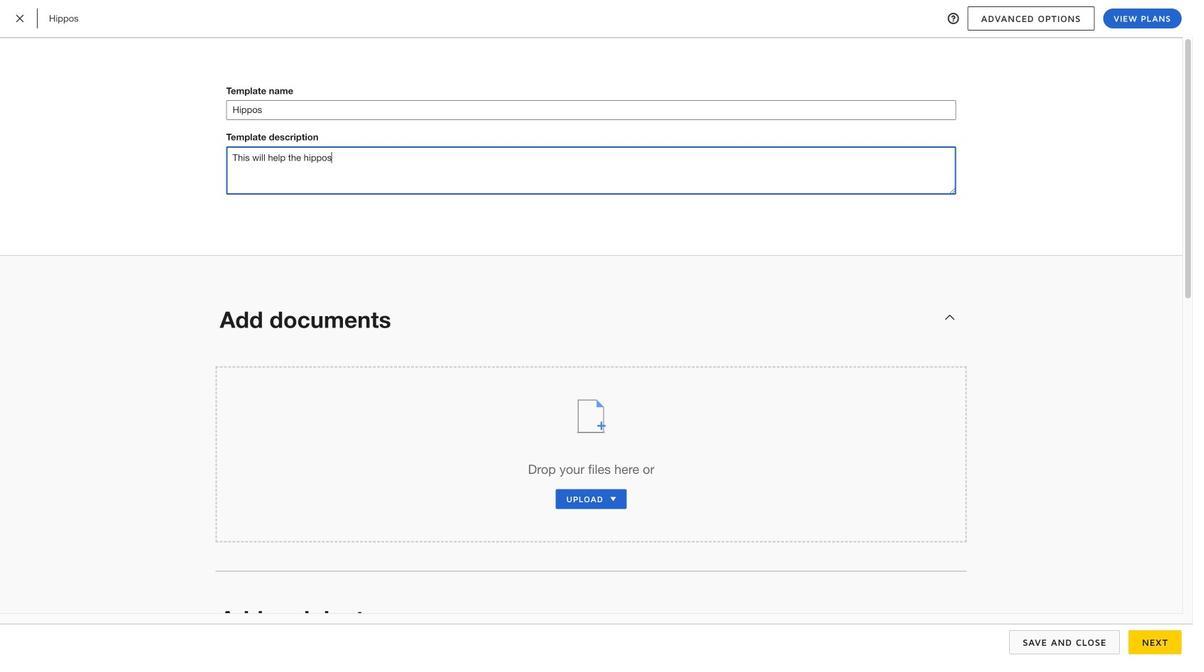 Task type: vqa. For each thing, say whether or not it's contained in the screenshot.
'View Folders' icon at the left bottom of page
no



Task type: describe. For each thing, give the bounding box(es) containing it.
Description (optional) text field
[[226, 146, 957, 195]]

Template name text field
[[227, 101, 956, 119]]



